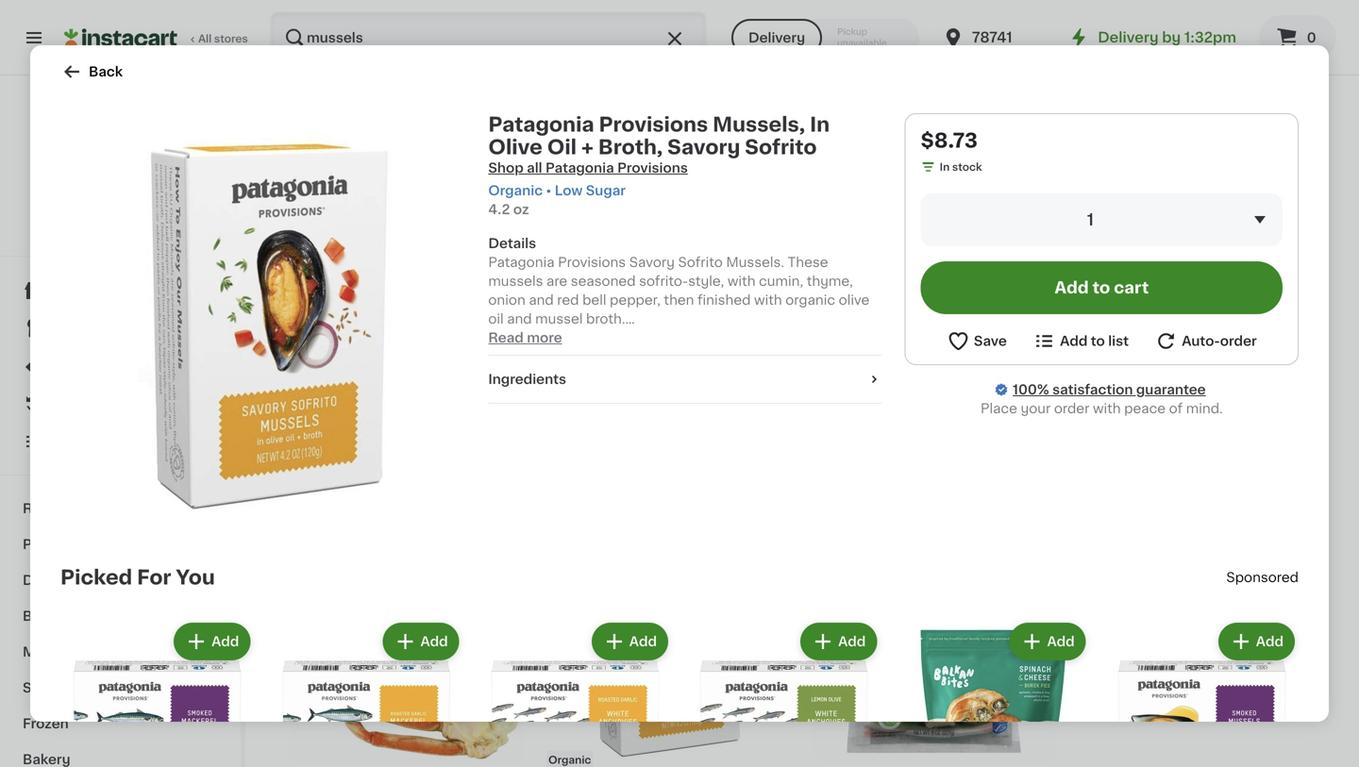 Task type: vqa. For each thing, say whether or not it's contained in the screenshot.
the left 'of'
no



Task type: describe. For each thing, give the bounding box(es) containing it.
store choice
[[816, 12, 873, 21]]

view pricing policy
[[64, 210, 165, 221]]

provisions for mussels,
[[599, 115, 709, 135]]

list
[[1109, 335, 1130, 348]]

2 vertical spatial with
[[1094, 402, 1122, 416]]

all stores
[[198, 34, 248, 44]]

choice
[[842, 12, 873, 21]]

view pricing policy link
[[64, 208, 177, 223]]

$ 6 98 /lb
[[1078, 31, 1142, 52]]

olive
[[839, 294, 870, 307]]

78741
[[973, 31, 1013, 44]]

organic inside patagonia provisions mussels, in olive oil + broth, savory sofrito shop all patagonia provisions organic • low sugar 4.2 oz
[[489, 184, 543, 197]]

finished
[[698, 294, 751, 307]]

frozen link
[[11, 706, 229, 742]]

mussels
[[489, 275, 543, 288]]

ingredients button
[[489, 370, 883, 389]]

100% satisfaction guarantee link
[[1013, 381, 1207, 399]]

mussels.
[[727, 256, 785, 269]]

patagonia provisions smoked mussels 4.2 oz
[[283, 438, 479, 486]]

1
[[1088, 212, 1095, 228]]

dairy
[[23, 574, 59, 587]]

delivery by 1:32pm link
[[1068, 26, 1237, 49]]

frozen
[[23, 718, 69, 731]]

picked
[[60, 568, 132, 588]]

pepper,
[[610, 294, 661, 307]]

to for cart
[[1093, 280, 1111, 296]]

11
[[821, 32, 839, 52]]

policy
[[132, 210, 165, 221]]

product group containing organic
[[810, 155, 1059, 473]]

beverages
[[23, 610, 95, 623]]

delivery for delivery
[[749, 31, 806, 44]]

pricing
[[92, 210, 130, 221]]

you
[[176, 568, 215, 588]]

thyme,
[[807, 275, 854, 288]]

/lb for 34
[[1136, 411, 1156, 427]]

place your order with peace of mind.
[[981, 402, 1224, 416]]

back
[[89, 65, 123, 78]]

organic
[[786, 294, 836, 307]]

provisions inside details patagonia provisions savory sofrito mussels. these mussels are seasoned sofrito-style, with cumin, thyme, onion and red bell pepper, then finished with organic olive oil and mussel broth. read more
[[558, 256, 626, 269]]

oz inside the patagonia provisions smoked mussels 4.2 oz
[[303, 475, 315, 486]]

in inside patagonia provisions mussels, in olive oil + broth, savory sofrito shop all patagonia provisions organic • low sugar 4.2 oz
[[810, 115, 830, 135]]

product group containing 34
[[1074, 155, 1322, 454]]

candy
[[90, 682, 135, 695]]

•
[[546, 184, 552, 197]]

73 right stores
[[310, 33, 323, 44]]

recipes link
[[11, 491, 229, 527]]

98
[[1100, 33, 1114, 44]]

delivery for delivery by 1:32pm
[[1099, 31, 1159, 44]]

100% satisfaction guarantee inside button
[[48, 229, 200, 239]]

shop
[[489, 161, 524, 175]]

73 up 'sponsored badge' image
[[573, 33, 586, 44]]

1 vertical spatial in
[[940, 162, 950, 172]]

patagonia
[[546, 161, 615, 175]]

$ up mussels
[[287, 414, 294, 424]]

read
[[489, 331, 524, 345]]

more
[[527, 331, 563, 345]]

seasoned
[[571, 275, 636, 288]]

by
[[1163, 31, 1182, 44]]

produce
[[23, 538, 80, 552]]

stores
[[214, 34, 248, 44]]

$34.94 per pound element
[[1074, 411, 1322, 435]]

oz inside patagonia provisions mussels, in olive oil + broth, savory sofrito shop all patagonia provisions organic • low sugar 4.2 oz
[[514, 203, 529, 216]]

meat & seafood link
[[11, 635, 229, 671]]

these
[[788, 256, 829, 269]]

+
[[582, 137, 594, 157]]

& for snacks
[[75, 682, 86, 695]]

snacks & candy link
[[11, 671, 229, 706]]

sofrito inside patagonia provisions mussels, in olive oil + broth, savory sofrito shop all patagonia provisions organic • low sugar 4.2 oz
[[745, 137, 817, 157]]

eggs
[[77, 574, 111, 587]]

view
[[64, 210, 90, 221]]

100% inside 100% satisfaction guarantee link
[[1013, 383, 1050, 397]]

$ inside the $ 11 64
[[814, 33, 821, 44]]

oil
[[547, 137, 577, 157]]

central
[[70, 188, 120, 201]]

all
[[198, 34, 212, 44]]

snacks
[[23, 682, 72, 695]]

instacart logo image
[[64, 26, 178, 49]]

$ right stores
[[287, 33, 294, 44]]

94
[[1114, 414, 1128, 424]]

central market link
[[70, 98, 171, 204]]

34
[[1085, 413, 1112, 433]]

delivery by 1:32pm
[[1099, 31, 1237, 44]]

cumin,
[[759, 275, 804, 288]]

bakery link
[[11, 742, 229, 768]]

1 vertical spatial guarantee
[[1137, 383, 1207, 397]]

order inside button
[[1221, 335, 1258, 348]]

to for list
[[1092, 335, 1106, 348]]

100% satisfaction guarantee button
[[29, 223, 211, 242]]

6
[[1085, 32, 1098, 52]]

& for meat
[[61, 646, 72, 659]]

provisions
[[618, 161, 688, 175]]

$ up 'sponsored badge' image
[[551, 33, 558, 44]]

0
[[1308, 31, 1317, 44]]

73 up mussels
[[310, 414, 323, 424]]

& for dairy
[[63, 574, 74, 587]]

for
[[137, 568, 171, 588]]

8 right stores
[[294, 32, 308, 52]]

service type group
[[732, 19, 920, 57]]

1:32pm
[[1185, 31, 1237, 44]]

add inside product group
[[1279, 171, 1307, 184]]

add to list button
[[1033, 330, 1130, 353]]

sofrito inside details patagonia provisions savory sofrito mussels. these mussels are seasoned sofrito-style, with cumin, thyme, onion and red bell pepper, then finished with organic olive oil and mussel broth. read more
[[679, 256, 723, 269]]

are
[[547, 275, 568, 288]]

bakery
[[23, 754, 70, 767]]

mussel
[[536, 313, 583, 326]]

broth,
[[599, 137, 663, 157]]



Task type: locate. For each thing, give the bounding box(es) containing it.
bell
[[583, 294, 607, 307]]

73
[[310, 33, 323, 44], [573, 33, 586, 44], [310, 414, 323, 424]]

picked for you
[[60, 568, 215, 588]]

product group
[[283, 0, 532, 124], [547, 0, 795, 124], [283, 155, 532, 488], [810, 155, 1059, 473], [1074, 155, 1322, 454], [60, 620, 254, 768], [269, 620, 463, 768], [479, 620, 672, 768], [688, 620, 881, 768], [897, 620, 1090, 768], [1106, 620, 1300, 768]]

0 vertical spatial oz
[[514, 203, 529, 216]]

$8.73
[[921, 131, 978, 151]]

0 horizontal spatial sofrito
[[679, 256, 723, 269]]

satisfaction inside button
[[79, 229, 143, 239]]

central market
[[70, 188, 171, 201]]

& left candy
[[75, 682, 86, 695]]

add
[[489, 171, 517, 184], [1279, 171, 1307, 184], [1055, 280, 1090, 296], [1061, 335, 1088, 348], [212, 636, 239, 649], [421, 636, 448, 649], [630, 636, 657, 649], [839, 636, 866, 649], [1048, 636, 1075, 649], [1257, 636, 1284, 649]]

2 vertical spatial patagonia
[[283, 438, 350, 451]]

100% down view
[[48, 229, 77, 239]]

& left eggs
[[63, 574, 74, 587]]

market
[[123, 188, 171, 201]]

$ 8 73 up mussels
[[287, 413, 323, 433]]

8 up mussels
[[294, 413, 308, 433]]

read more button
[[489, 329, 563, 348]]

patagonia provisions mussels, in olive oil + broth, savory sofrito image
[[76, 128, 466, 519]]

snacks & candy
[[23, 682, 135, 695]]

red
[[557, 294, 579, 307]]

1 horizontal spatial sofrito
[[745, 137, 817, 157]]

meat
[[23, 646, 58, 659]]

spo
[[1227, 571, 1253, 585]]

1 vertical spatial &
[[61, 646, 72, 659]]

/lb right 98
[[1122, 31, 1142, 46]]

order
[[1221, 335, 1258, 348], [1055, 402, 1090, 416]]

/lb inside $ 34 94 /lb
[[1136, 411, 1156, 427]]

100%
[[48, 229, 77, 239], [1013, 383, 1050, 397]]

$ 8 73 right stores
[[287, 32, 323, 52]]

savory inside patagonia provisions mussels, in olive oil + broth, savory sofrito shop all patagonia provisions organic • low sugar 4.2 oz
[[668, 137, 741, 157]]

satisfaction down pricing
[[79, 229, 143, 239]]

mussels,
[[713, 115, 806, 135]]

1 vertical spatial sofrito
[[679, 256, 723, 269]]

$ left 94
[[1078, 414, 1085, 424]]

0 vertical spatial savory
[[668, 137, 741, 157]]

mussels
[[283, 457, 338, 470]]

0 vertical spatial and
[[529, 294, 554, 307]]

1 vertical spatial savory
[[630, 256, 675, 269]]

guarantee down policy at the left of page
[[145, 229, 200, 239]]

sofrito-
[[639, 275, 689, 288]]

your
[[1021, 402, 1051, 416]]

1 horizontal spatial 100% satisfaction guarantee
[[1013, 383, 1207, 397]]

0 horizontal spatial 4.2
[[283, 475, 301, 486]]

1 horizontal spatial satisfaction
[[1053, 383, 1134, 397]]

/lb inside the $ 6 98 /lb
[[1122, 31, 1142, 46]]

0 vertical spatial with
[[728, 275, 756, 288]]

savory up provisions
[[668, 137, 741, 157]]

sofrito down mussels,
[[745, 137, 817, 157]]

provisions inside patagonia provisions mussels, in olive oil + broth, savory sofrito shop all patagonia provisions organic • low sugar 4.2 oz
[[599, 115, 709, 135]]

$8.73 element
[[810, 411, 1059, 435]]

2 vertical spatial provisions
[[353, 438, 421, 451]]

0 vertical spatial 100%
[[48, 229, 77, 239]]

in left the stock
[[940, 162, 950, 172]]

patagonia provisions mussels, in olive oil + broth, savory sofrito shop all patagonia provisions organic • low sugar 4.2 oz
[[489, 115, 830, 216]]

delivery
[[1099, 31, 1159, 44], [749, 31, 806, 44]]

and
[[529, 294, 554, 307], [507, 313, 532, 326]]

cart
[[1115, 280, 1150, 296]]

1 horizontal spatial in
[[940, 162, 950, 172]]

meat & seafood
[[23, 646, 132, 659]]

of
[[1170, 402, 1183, 416]]

provisions left smoked
[[353, 438, 421, 451]]

0 vertical spatial guarantee
[[145, 229, 200, 239]]

0 horizontal spatial delivery
[[749, 31, 806, 44]]

0 horizontal spatial oz
[[303, 475, 315, 486]]

auto-order button
[[1155, 330, 1258, 353]]

$ down store
[[814, 33, 821, 44]]

0 vertical spatial 100% satisfaction guarantee
[[48, 229, 200, 239]]

olive
[[489, 137, 543, 157]]

/lb for 6
[[1122, 31, 1142, 46]]

2 vertical spatial &
[[75, 682, 86, 695]]

0 horizontal spatial in
[[810, 115, 830, 135]]

0 vertical spatial to
[[1093, 280, 1111, 296]]

provisions for smoked
[[353, 438, 421, 451]]

order right your
[[1055, 402, 1090, 416]]

savory inside details patagonia provisions savory sofrito mussels. these mussels are seasoned sofrito-style, with cumin, thyme, onion and red bell pepper, then finished with organic olive oil and mussel broth. read more
[[630, 256, 675, 269]]

central market logo image
[[79, 98, 162, 181]]

1 vertical spatial provisions
[[558, 256, 626, 269]]

oz down mussels
[[303, 475, 315, 486]]

100% up your
[[1013, 383, 1050, 397]]

$
[[287, 33, 294, 44], [551, 33, 558, 44], [814, 33, 821, 44], [1078, 33, 1085, 44], [287, 414, 294, 424], [1078, 414, 1085, 424]]

save button
[[947, 330, 1008, 353]]

to left cart
[[1093, 280, 1111, 296]]

save
[[975, 335, 1008, 348]]

with
[[728, 275, 756, 288], [755, 294, 783, 307], [1094, 402, 1122, 416]]

0 vertical spatial &
[[63, 574, 74, 587]]

1 vertical spatial /lb
[[1136, 411, 1156, 427]]

broth.
[[587, 313, 626, 326]]

patagonia inside the patagonia provisions smoked mussels 4.2 oz
[[283, 438, 350, 451]]

sofrito up style,
[[679, 256, 723, 269]]

order up mind.
[[1221, 335, 1258, 348]]

0 vertical spatial 4.2
[[489, 203, 510, 216]]

0 vertical spatial /lb
[[1122, 31, 1142, 46]]

1 horizontal spatial delivery
[[1099, 31, 1159, 44]]

1 vertical spatial oz
[[303, 475, 315, 486]]

provisions inside the patagonia provisions smoked mussels 4.2 oz
[[353, 438, 421, 451]]

1 vertical spatial 4.2
[[283, 475, 301, 486]]

all
[[527, 161, 543, 175]]

smoked
[[424, 438, 479, 451]]

auto-order
[[1183, 335, 1258, 348]]

4.2 inside patagonia provisions mussels, in olive oil + broth, savory sofrito shop all patagonia provisions organic • low sugar 4.2 oz
[[489, 203, 510, 216]]

patagonia inside patagonia provisions mussels, in olive oil + broth, savory sofrito shop all patagonia provisions organic • low sugar 4.2 oz
[[489, 115, 595, 135]]

guarantee inside button
[[145, 229, 200, 239]]

1 horizontal spatial guarantee
[[1137, 383, 1207, 397]]

1 horizontal spatial 100%
[[1013, 383, 1050, 397]]

0 vertical spatial order
[[1221, 335, 1258, 348]]

provisions up broth,
[[599, 115, 709, 135]]

0 vertical spatial in
[[810, 115, 830, 135]]

add button
[[453, 160, 526, 194], [1244, 160, 1317, 194], [176, 625, 249, 659], [385, 625, 458, 659], [594, 625, 667, 659], [803, 625, 876, 659], [1012, 625, 1085, 659], [1221, 625, 1294, 659]]

sofrito
[[745, 137, 817, 157], [679, 256, 723, 269]]

add to cart
[[1055, 280, 1150, 296]]

delivery right 6
[[1099, 31, 1159, 44]]

oz up details
[[514, 203, 529, 216]]

all stores link
[[64, 11, 249, 64]]

1 vertical spatial to
[[1092, 335, 1106, 348]]

then
[[664, 294, 695, 307]]

auto-
[[1183, 335, 1221, 348]]

1 vertical spatial order
[[1055, 402, 1090, 416]]

/lb right 94
[[1136, 411, 1156, 427]]

beverages link
[[11, 599, 229, 635]]

style,
[[689, 275, 725, 288]]

details patagonia provisions savory sofrito mussels. these mussels are seasoned sofrito-style, with cumin, thyme, onion and red bell pepper, then finished with organic olive oil and mussel broth. read more
[[489, 237, 870, 345]]

1 vertical spatial patagonia
[[489, 256, 555, 269]]

patagonia for mussels,
[[489, 115, 595, 135]]

1 vertical spatial and
[[507, 313, 532, 326]]

peace
[[1125, 402, 1166, 416]]

in right mussels,
[[810, 115, 830, 135]]

with down mussels.
[[728, 275, 756, 288]]

100% satisfaction guarantee
[[48, 229, 200, 239], [1013, 383, 1207, 397]]

$ 8 73 up 'sponsored badge' image
[[551, 32, 586, 52]]

78741 button
[[942, 11, 1056, 64]]

1 horizontal spatial oz
[[514, 203, 529, 216]]

$6.98 per pound element
[[1074, 30, 1322, 54]]

back button
[[60, 60, 123, 83]]

add to cart button
[[921, 262, 1283, 314]]

0 horizontal spatial 100%
[[48, 229, 77, 239]]

savory up sofrito-
[[630, 256, 675, 269]]

to left list
[[1092, 335, 1106, 348]]

100% satisfaction guarantee down view pricing policy link
[[48, 229, 200, 239]]

recipes
[[23, 502, 78, 516]]

details
[[489, 237, 537, 250]]

1 horizontal spatial 4.2
[[489, 203, 510, 216]]

and up read more button
[[507, 313, 532, 326]]

$ left 98
[[1078, 33, 1085, 44]]

stock
[[953, 162, 983, 172]]

$ inside the $ 6 98 /lb
[[1078, 33, 1085, 44]]

add to list
[[1061, 335, 1130, 348]]

/lb
[[1122, 31, 1142, 46], [1136, 411, 1156, 427]]

0 vertical spatial sofrito
[[745, 137, 817, 157]]

onion
[[489, 294, 526, 307]]

0 horizontal spatial satisfaction
[[79, 229, 143, 239]]

$ 34 94 /lb
[[1078, 411, 1156, 433]]

100% inside 100% satisfaction guarantee button
[[48, 229, 77, 239]]

0 horizontal spatial guarantee
[[145, 229, 200, 239]]

with down the cumin,
[[755, 294, 783, 307]]

patagonia for smoked
[[283, 438, 350, 451]]

4.2 inside the patagonia provisions smoked mussels 4.2 oz
[[283, 475, 301, 486]]

$ inside $ 34 94 /lb
[[1078, 414, 1085, 424]]

0 horizontal spatial 100% satisfaction guarantee
[[48, 229, 200, 239]]

guarantee
[[145, 229, 200, 239], [1137, 383, 1207, 397]]

guarantee up of
[[1137, 383, 1207, 397]]

0 vertical spatial satisfaction
[[79, 229, 143, 239]]

0 vertical spatial provisions
[[599, 115, 709, 135]]

8 up 'sponsored badge' image
[[558, 32, 571, 52]]

4.2 up details
[[489, 203, 510, 216]]

delivery left 11
[[749, 31, 806, 44]]

low
[[555, 184, 583, 197]]

store
[[816, 12, 840, 21]]

1 vertical spatial satisfaction
[[1053, 383, 1134, 397]]

delivery button
[[732, 19, 823, 57]]

oz
[[514, 203, 529, 216], [303, 475, 315, 486]]

delivery inside button
[[749, 31, 806, 44]]

100% satisfaction guarantee up place your order with peace of mind.
[[1013, 383, 1207, 397]]

4.2 down mussels
[[283, 475, 301, 486]]

to
[[1093, 280, 1111, 296], [1092, 335, 1106, 348]]

1 vertical spatial with
[[755, 294, 783, 307]]

1 vertical spatial 100% satisfaction guarantee
[[1013, 383, 1207, 397]]

None search field
[[270, 11, 707, 64]]

1 horizontal spatial order
[[1221, 335, 1258, 348]]

satisfaction up place your order with peace of mind.
[[1053, 383, 1134, 397]]

with down 100% satisfaction guarantee link
[[1094, 402, 1122, 416]]

mind.
[[1187, 402, 1224, 416]]

provisions up seasoned
[[558, 256, 626, 269]]

0 button
[[1260, 15, 1337, 60]]

0 horizontal spatial order
[[1055, 402, 1090, 416]]

& right meat
[[61, 646, 72, 659]]

and down are
[[529, 294, 554, 307]]

patagonia inside details patagonia provisions savory sofrito mussels. these mussels are seasoned sofrito-style, with cumin, thyme, onion and red bell pepper, then finished with organic olive oil and mussel broth. read more
[[489, 256, 555, 269]]

sponsored badge image
[[547, 109, 604, 120]]

satisfaction
[[79, 229, 143, 239], [1053, 383, 1134, 397]]

dairy & eggs
[[23, 574, 111, 587]]

1 field
[[921, 194, 1283, 246]]

1 vertical spatial 100%
[[1013, 383, 1050, 397]]

0 vertical spatial patagonia
[[489, 115, 595, 135]]



